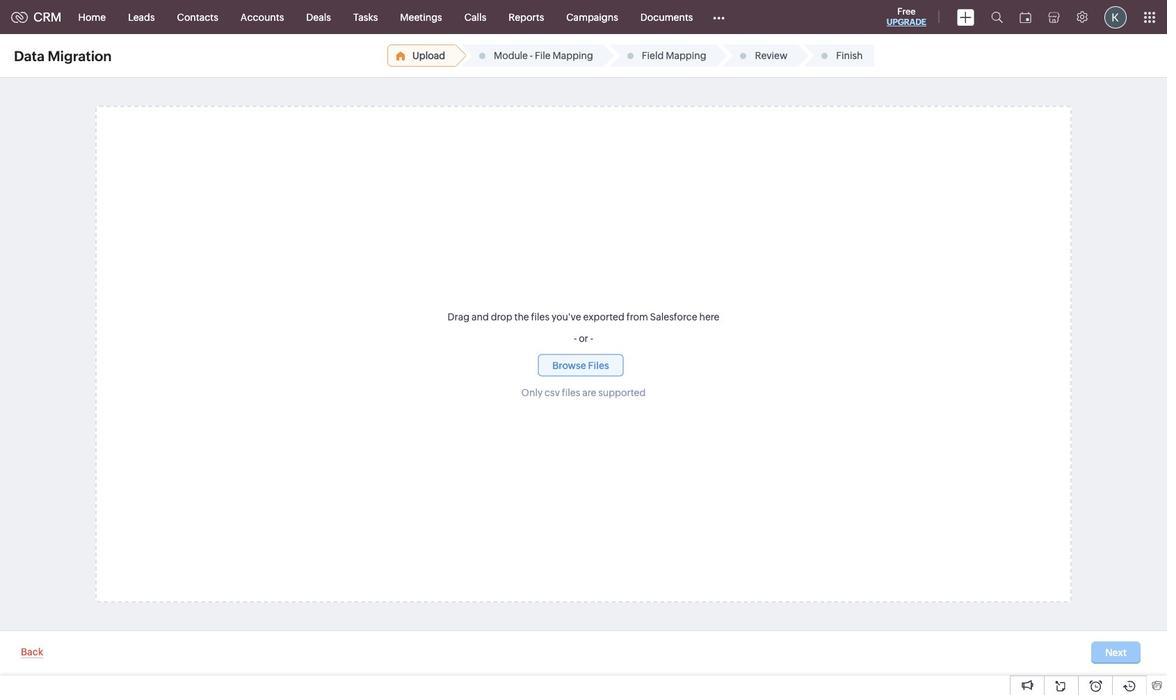 Task type: locate. For each thing, give the bounding box(es) containing it.
crm
[[33, 10, 62, 24]]

next button
[[1092, 642, 1141, 664]]

leads link
[[117, 0, 166, 34]]

mapping right file
[[553, 50, 593, 61]]

search image
[[991, 11, 1003, 23]]

tasks link
[[342, 0, 389, 34]]

0 horizontal spatial mapping
[[553, 50, 593, 61]]

1 vertical spatial files
[[562, 387, 581, 398]]

1 horizontal spatial files
[[562, 387, 581, 398]]

mapping
[[553, 50, 593, 61], [666, 50, 707, 61]]

migration
[[48, 48, 112, 64]]

free
[[898, 6, 916, 17]]

drag
[[448, 311, 470, 322]]

- left or
[[574, 333, 577, 344]]

meetings
[[400, 11, 442, 23]]

or
[[579, 333, 589, 344]]

drop
[[491, 311, 513, 322]]

csv
[[545, 387, 560, 398]]

create menu element
[[949, 0, 983, 34]]

files
[[531, 311, 550, 322], [562, 387, 581, 398]]

0 vertical spatial files
[[531, 311, 550, 322]]

- right or
[[590, 333, 594, 344]]

files
[[588, 360, 609, 371]]

crm link
[[11, 10, 62, 24]]

search element
[[983, 0, 1012, 34]]

1 horizontal spatial -
[[574, 333, 577, 344]]

2 horizontal spatial -
[[590, 333, 594, 344]]

- left file
[[530, 50, 533, 61]]

deals link
[[295, 0, 342, 34]]

contacts link
[[166, 0, 229, 34]]

browse
[[553, 360, 586, 371]]

contacts
[[177, 11, 218, 23]]

- or -
[[574, 333, 594, 344]]

-
[[530, 50, 533, 61], [574, 333, 577, 344], [590, 333, 594, 344]]

1 horizontal spatial mapping
[[666, 50, 707, 61]]

meetings link
[[389, 0, 453, 34]]

tasks
[[353, 11, 378, 23]]

files right the
[[531, 311, 550, 322]]

calls
[[465, 11, 487, 23]]

accounts
[[241, 11, 284, 23]]

files left are
[[562, 387, 581, 398]]

documents
[[641, 11, 693, 23]]

here
[[700, 311, 720, 322]]

deals
[[306, 11, 331, 23]]

file
[[535, 50, 551, 61]]

are
[[582, 387, 597, 398]]

reports
[[509, 11, 544, 23]]

back
[[21, 647, 43, 658]]

mapping right field
[[666, 50, 707, 61]]

upload
[[413, 50, 445, 61]]

browse files button
[[538, 354, 624, 376]]

leads
[[128, 11, 155, 23]]

create menu image
[[957, 9, 975, 25]]

only
[[522, 387, 543, 398]]

salesforce
[[650, 311, 698, 322]]

you've
[[552, 311, 581, 322]]

Other Modules field
[[704, 6, 734, 28]]



Task type: vqa. For each thing, say whether or not it's contained in the screenshot.
Create Menu icon
yes



Task type: describe. For each thing, give the bounding box(es) containing it.
data
[[14, 48, 45, 64]]

2 mapping from the left
[[666, 50, 707, 61]]

documents link
[[630, 0, 704, 34]]

only csv files are supported
[[522, 387, 646, 398]]

next
[[1106, 648, 1127, 659]]

exported
[[583, 311, 625, 322]]

from
[[627, 311, 648, 322]]

data migration
[[14, 48, 112, 64]]

free upgrade
[[887, 6, 927, 27]]

profile element
[[1097, 0, 1135, 34]]

upgrade
[[887, 17, 927, 27]]

calendar image
[[1020, 11, 1032, 23]]

module - file mapping
[[494, 50, 593, 61]]

browse files
[[553, 360, 609, 371]]

1 mapping from the left
[[553, 50, 593, 61]]

finish
[[836, 50, 863, 61]]

the
[[514, 311, 529, 322]]

module
[[494, 50, 528, 61]]

logo image
[[11, 11, 28, 23]]

campaigns link
[[555, 0, 630, 34]]

reports link
[[498, 0, 555, 34]]

calls link
[[453, 0, 498, 34]]

review
[[755, 50, 788, 61]]

and
[[472, 311, 489, 322]]

field
[[642, 50, 664, 61]]

home
[[78, 11, 106, 23]]

accounts link
[[229, 0, 295, 34]]

drag and drop the files you've exported from salesforce here
[[448, 311, 720, 322]]

profile image
[[1105, 6, 1127, 28]]

field mapping
[[642, 50, 707, 61]]

campaigns
[[567, 11, 618, 23]]

0 horizontal spatial files
[[531, 311, 550, 322]]

home link
[[67, 0, 117, 34]]

0 horizontal spatial -
[[530, 50, 533, 61]]

supported
[[598, 387, 646, 398]]



